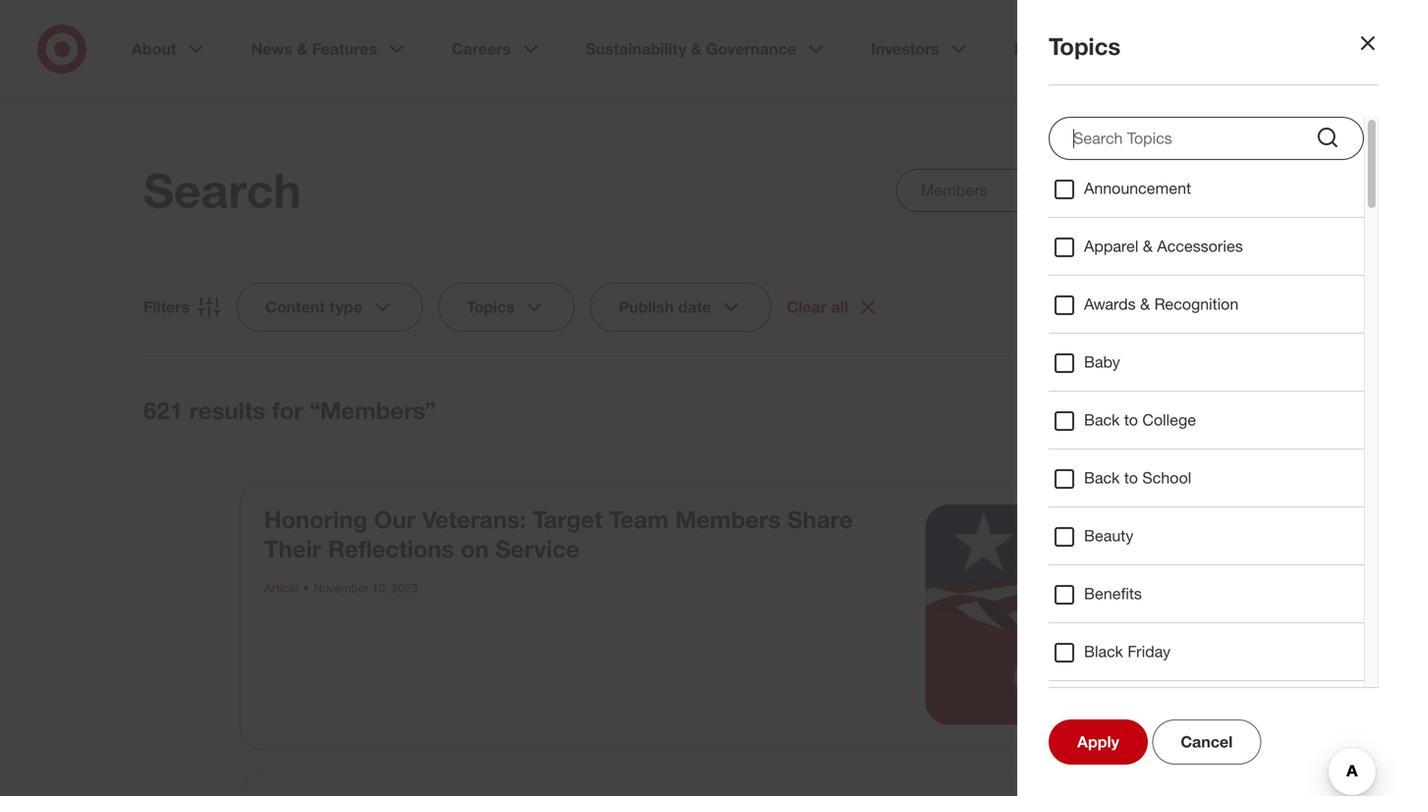 Task type: locate. For each thing, give the bounding box(es) containing it.
Back to School checkbox
[[1053, 467, 1076, 491]]

service
[[495, 535, 579, 563]]

topics inside dialog
[[1049, 32, 1121, 60]]

publish
[[619, 298, 674, 317]]

college
[[1143, 411, 1196, 430]]

1 back from the top
[[1084, 411, 1120, 430]]

back right back to college checkbox on the right of the page
[[1084, 411, 1120, 430]]

1 vertical spatial &
[[1140, 295, 1150, 314]]

1 vertical spatial topics
[[467, 298, 515, 317]]

back
[[1084, 411, 1120, 430], [1084, 468, 1120, 488]]

1 vertical spatial to
[[1124, 468, 1138, 488]]

0 vertical spatial to
[[1124, 411, 1138, 430]]

1 vertical spatial back
[[1084, 468, 1120, 488]]

our
[[374, 505, 416, 534]]

article link
[[264, 581, 298, 596]]

clear all button
[[787, 296, 880, 319]]

to left college
[[1124, 411, 1138, 430]]

content type
[[265, 298, 363, 317]]

2 back from the top
[[1084, 468, 1120, 488]]

back for back to school
[[1084, 468, 1120, 488]]

0 vertical spatial topics
[[1049, 32, 1121, 60]]

& right apparel
[[1143, 237, 1153, 256]]

school
[[1143, 468, 1192, 488]]

black friday
[[1084, 642, 1171, 661]]

awards
[[1084, 295, 1136, 314]]

Back to College checkbox
[[1053, 410, 1076, 433]]

Announcement checkbox
[[1053, 178, 1076, 201]]

Black Friday checkbox
[[1053, 641, 1076, 665]]

Benefits checkbox
[[1053, 583, 1076, 607]]

&
[[1143, 237, 1153, 256], [1140, 295, 1150, 314]]

Search search field
[[896, 169, 1267, 212]]

accessories
[[1157, 237, 1243, 256]]

to for school
[[1124, 468, 1138, 488]]

Awards & Recognition checkbox
[[1053, 294, 1076, 317]]

1 horizontal spatial topics
[[1049, 32, 1121, 60]]

topics dialog
[[0, 0, 1410, 797]]

back to school
[[1084, 468, 1192, 488]]

0 vertical spatial back
[[1084, 411, 1120, 430]]

honoring our veterans: target team members share their reflections on service link
[[264, 505, 853, 563]]

november 10, 2023
[[314, 581, 418, 596]]

back right back to school checkbox
[[1084, 468, 1120, 488]]

results
[[189, 396, 265, 425]]

2023
[[392, 581, 418, 596]]

0 vertical spatial &
[[1143, 237, 1153, 256]]

members
[[675, 505, 781, 534]]

beauty
[[1084, 526, 1134, 546]]

2 to from the top
[[1124, 468, 1138, 488]]

back for back to college
[[1084, 411, 1120, 430]]

0 horizontal spatial topics
[[467, 298, 515, 317]]

benefits
[[1084, 584, 1142, 604]]

to
[[1124, 411, 1138, 430], [1124, 468, 1138, 488]]

announcement
[[1084, 179, 1192, 198]]

Beauty checkbox
[[1053, 525, 1076, 549]]

share
[[787, 505, 853, 534]]

Baby checkbox
[[1053, 352, 1076, 375]]

1 to from the top
[[1124, 411, 1138, 430]]

honoring our veterans: target team members share their reflections on service
[[264, 505, 853, 563]]

to left school at the bottom right of the page
[[1124, 468, 1138, 488]]

their
[[264, 535, 321, 563]]

date
[[678, 298, 711, 317]]

type
[[329, 298, 363, 317]]

publish date
[[619, 298, 711, 317]]

on
[[461, 535, 489, 563]]

& right awards
[[1140, 295, 1150, 314]]

topics
[[1049, 32, 1121, 60], [467, 298, 515, 317]]

621
[[143, 396, 183, 425]]

content
[[265, 298, 325, 317]]

friday
[[1128, 642, 1171, 661]]

target
[[533, 505, 603, 534]]

filters
[[143, 298, 190, 317]]



Task type: vqa. For each thing, say whether or not it's contained in the screenshot.
Honoring Our Veterans: Target Team Members Share Their Reflections on Service
yes



Task type: describe. For each thing, give the bounding box(es) containing it.
topics button
[[438, 283, 575, 332]]

topics inside button
[[467, 298, 515, 317]]

apply button
[[1049, 720, 1148, 765]]

cancel
[[1181, 733, 1233, 752]]

publish date button
[[590, 283, 771, 332]]

november
[[314, 581, 369, 596]]

article
[[264, 581, 298, 596]]

back to college
[[1084, 411, 1196, 430]]

shop
[[1334, 39, 1373, 58]]

apply
[[1077, 733, 1120, 752]]

10,
[[372, 581, 388, 596]]

all
[[831, 298, 848, 317]]

clear
[[787, 298, 827, 317]]

Search Topics search field
[[1049, 117, 1364, 160]]

content type button
[[237, 283, 423, 332]]

for
[[272, 396, 303, 425]]

black
[[1084, 642, 1123, 661]]

team
[[609, 505, 669, 534]]

awards & recognition
[[1084, 295, 1239, 314]]

clear all
[[787, 298, 848, 317]]

apparel
[[1084, 237, 1139, 256]]

reflections
[[328, 535, 454, 563]]

search
[[143, 162, 301, 219]]

& for awards
[[1140, 295, 1150, 314]]

to for college
[[1124, 411, 1138, 430]]

shop link
[[1310, 39, 1373, 59]]

honoring
[[264, 505, 368, 534]]

veterans:
[[422, 505, 526, 534]]

apparel & accessories
[[1084, 237, 1243, 256]]

recognition
[[1155, 295, 1239, 314]]

cancel button
[[1152, 720, 1261, 765]]

a graphic of a red, white and blue flag with white stars and the target logo. image
[[926, 505, 1146, 725]]

baby
[[1084, 353, 1120, 372]]

& for apparel
[[1143, 237, 1153, 256]]

Apparel & Accessories checkbox
[[1053, 236, 1076, 259]]

621 results for "members"
[[143, 396, 436, 425]]

"members"
[[310, 396, 436, 425]]



